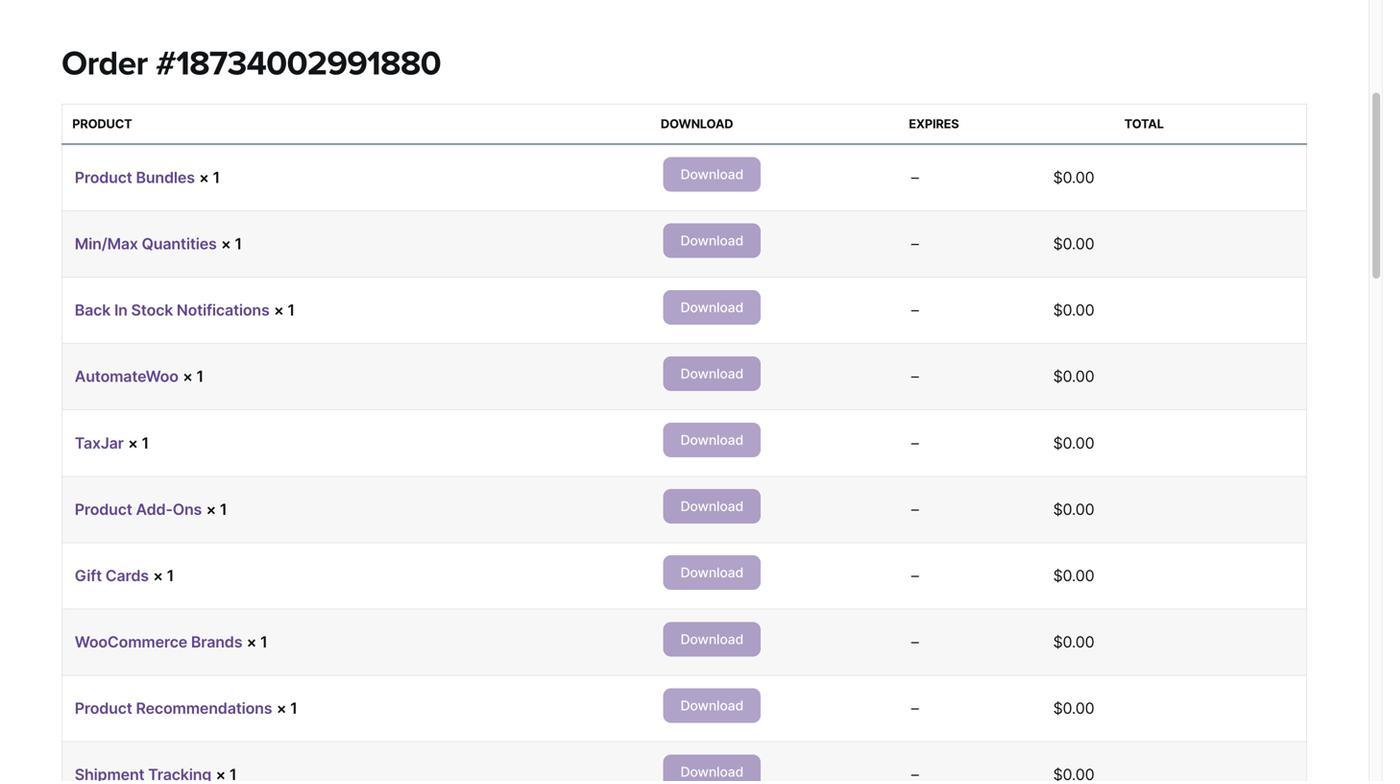 Task type: describe. For each thing, give the bounding box(es) containing it.
10 download button from the top
[[664, 755, 761, 781]]

product bundles link
[[75, 168, 195, 187]]

product add-ons × 1
[[75, 500, 227, 519]]

0.00 for woocommerce brands × 1
[[1063, 633, 1095, 652]]

product for product
[[72, 116, 132, 131]]

download for taxjar × 1
[[681, 432, 744, 448]]

0.00 for product bundles × 1
[[1063, 168, 1095, 187]]

$ 0.00 for product recommendations × 1
[[1054, 699, 1095, 718]]

woocommerce brands link
[[75, 633, 242, 652]]

brands
[[191, 633, 242, 652]]

product bundles × 1
[[75, 168, 220, 187]]

$ for gift cards × 1
[[1054, 566, 1063, 585]]

– for woocommerce brands × 1
[[912, 633, 919, 652]]

add-
[[136, 500, 173, 519]]

ons
[[173, 500, 202, 519]]

– for gift cards × 1
[[912, 566, 919, 585]]

taxjar
[[75, 434, 124, 452]]

automatewoo
[[75, 367, 179, 386]]

min/max
[[75, 234, 138, 253]]

download for woocommerce brands × 1
[[681, 631, 744, 648]]

0.00 for min/max quantities × 1
[[1063, 234, 1095, 253]]

automatewoo link
[[75, 367, 179, 386]]

$ for product bundles × 1
[[1054, 168, 1063, 187]]

$ for taxjar × 1
[[1054, 434, 1063, 452]]

cards
[[106, 566, 149, 585]]

download button for back in stock notifications × 1
[[664, 290, 761, 325]]

gift cards link
[[75, 566, 149, 585]]

– for product add-ons × 1
[[912, 500, 919, 519]]

0.00 for product recommendations × 1
[[1063, 699, 1095, 718]]

0.00 for back in stock notifications × 1
[[1063, 301, 1095, 320]]

total
[[1125, 116, 1165, 131]]

automatewoo × 1
[[75, 367, 204, 386]]

$ for back in stock notifications × 1
[[1054, 301, 1063, 320]]

min/max quantities link
[[75, 234, 217, 253]]

download button for automatewoo × 1
[[664, 356, 761, 391]]

$ for min/max quantities × 1
[[1054, 234, 1063, 253]]

recommendations
[[136, 699, 272, 718]]

$ 0.00 for taxjar × 1
[[1054, 434, 1095, 452]]

back in stock notifications link
[[75, 301, 270, 320]]

– for taxjar × 1
[[912, 434, 919, 452]]

download button for product add-ons × 1
[[664, 489, 761, 524]]

expires
[[909, 116, 960, 131]]

download for product add-ons × 1
[[681, 498, 744, 515]]

– for automatewoo × 1
[[912, 367, 919, 386]]

in
[[114, 301, 128, 320]]

× 1 right the bundles
[[199, 168, 220, 187]]

$ for product recommendations × 1
[[1054, 699, 1063, 718]]

× 1 right cards
[[153, 566, 174, 585]]

back in stock notifications × 1
[[75, 301, 295, 320]]

0.00 for gift cards × 1
[[1063, 566, 1095, 585]]

download for min/max quantities × 1
[[681, 233, 744, 249]]



Task type: vqa. For each thing, say whether or not it's contained in the screenshot.
the Add-
yes



Task type: locate. For each thing, give the bounding box(es) containing it.
9 0.00 from the top
[[1063, 699, 1095, 718]]

4 $ from the top
[[1054, 367, 1063, 386]]

4 0.00 from the top
[[1063, 367, 1095, 386]]

download for automatewoo × 1
[[681, 366, 744, 382]]

$ 0.00 for gift cards × 1
[[1054, 566, 1095, 585]]

$ for product add-ons × 1
[[1054, 500, 1063, 519]]

taxjar × 1
[[75, 434, 149, 452]]

download button for taxjar × 1
[[664, 423, 761, 457]]

× 1 right brands
[[247, 633, 268, 652]]

min/max quantities × 1
[[75, 234, 242, 253]]

5 0.00 from the top
[[1063, 434, 1095, 452]]

product left the bundles
[[75, 168, 132, 187]]

– for back in stock notifications × 1
[[912, 301, 919, 320]]

0.00 for automatewoo × 1
[[1063, 367, 1095, 386]]

product recommendations link
[[75, 699, 272, 718]]

download button for gift cards × 1
[[664, 556, 761, 590]]

product left add-
[[75, 500, 132, 519]]

7 – from the top
[[912, 566, 919, 585]]

1 download button from the top
[[664, 157, 761, 192]]

0.00 for product add-ons × 1
[[1063, 500, 1095, 519]]

9 $ from the top
[[1054, 699, 1063, 718]]

$ 0.00 for product bundles × 1
[[1054, 168, 1095, 187]]

6 download button from the top
[[664, 489, 761, 524]]

back
[[75, 301, 111, 320]]

3 0.00 from the top
[[1063, 301, 1095, 320]]

8 0.00 from the top
[[1063, 633, 1095, 652]]

gift cards × 1
[[75, 566, 174, 585]]

product
[[72, 116, 132, 131], [75, 168, 132, 187], [75, 500, 132, 519], [75, 699, 132, 718]]

6 – from the top
[[912, 500, 919, 519]]

product down order
[[72, 116, 132, 131]]

3 $ 0.00 from the top
[[1054, 301, 1095, 320]]

$ for woocommerce brands × 1
[[1054, 633, 1063, 652]]

– for product bundles × 1
[[912, 168, 919, 187]]

download for gift cards × 1
[[681, 565, 744, 581]]

5 – from the top
[[912, 434, 919, 452]]

woocommerce brands × 1
[[75, 633, 268, 652]]

– for product recommendations × 1
[[912, 699, 919, 718]]

0.00
[[1063, 168, 1095, 187], [1063, 234, 1095, 253], [1063, 301, 1095, 320], [1063, 367, 1095, 386], [1063, 434, 1095, 452], [1063, 500, 1095, 519], [1063, 566, 1095, 585], [1063, 633, 1095, 652], [1063, 699, 1095, 718]]

–
[[912, 168, 919, 187], [912, 234, 919, 253], [912, 301, 919, 320], [912, 367, 919, 386], [912, 434, 919, 452], [912, 500, 919, 519], [912, 566, 919, 585], [912, 633, 919, 652], [912, 699, 919, 718]]

8 – from the top
[[912, 633, 919, 652]]

product for product bundles × 1
[[75, 168, 132, 187]]

1 $ 0.00 from the top
[[1054, 168, 1095, 187]]

8 $ 0.00 from the top
[[1054, 633, 1095, 652]]

$ for automatewoo × 1
[[1054, 367, 1063, 386]]

1 – from the top
[[912, 168, 919, 187]]

0.00 for taxjar × 1
[[1063, 434, 1095, 452]]

download button for min/max quantities × 1
[[664, 224, 761, 258]]

2 $ 0.00 from the top
[[1054, 234, 1095, 253]]

stock
[[131, 301, 173, 320]]

download button for product bundles × 1
[[664, 157, 761, 192]]

$
[[1054, 168, 1063, 187], [1054, 234, 1063, 253], [1054, 301, 1063, 320], [1054, 367, 1063, 386], [1054, 434, 1063, 452], [1054, 500, 1063, 519], [1054, 566, 1063, 585], [1054, 633, 1063, 652], [1054, 699, 1063, 718]]

2 – from the top
[[912, 234, 919, 253]]

× 1 right quantities
[[221, 234, 242, 253]]

notifications
[[177, 301, 270, 320]]

product recommendations × 1
[[75, 699, 298, 718]]

2 download button from the top
[[664, 224, 761, 258]]

9 download button from the top
[[664, 688, 761, 723]]

7 $ from the top
[[1054, 566, 1063, 585]]

1 $ from the top
[[1054, 168, 1063, 187]]

× 1
[[199, 168, 220, 187], [221, 234, 242, 253], [274, 301, 295, 320], [183, 367, 204, 386], [128, 434, 149, 452], [206, 500, 227, 519], [153, 566, 174, 585], [247, 633, 268, 652], [276, 699, 298, 718]]

$ 0.00 for back in stock notifications × 1
[[1054, 301, 1095, 320]]

6 $ from the top
[[1054, 500, 1063, 519]]

1 0.00 from the top
[[1063, 168, 1095, 187]]

9 $ 0.00 from the top
[[1054, 699, 1095, 718]]

6 0.00 from the top
[[1063, 500, 1095, 519]]

$ 0.00 for automatewoo × 1
[[1054, 367, 1095, 386]]

download for back in stock notifications × 1
[[681, 299, 744, 316]]

– for min/max quantities × 1
[[912, 234, 919, 253]]

download for product bundles × 1
[[681, 166, 744, 183]]

8 $ from the top
[[1054, 633, 1063, 652]]

download
[[661, 116, 734, 131], [681, 166, 744, 183], [681, 233, 744, 249], [681, 299, 744, 316], [681, 366, 744, 382], [681, 432, 744, 448], [681, 498, 744, 515], [681, 565, 744, 581], [681, 631, 744, 648], [681, 698, 744, 714], [681, 764, 744, 780]]

3 download button from the top
[[664, 290, 761, 325]]

5 $ from the top
[[1054, 434, 1063, 452]]

product for product recommendations × 1
[[75, 699, 132, 718]]

2 $ from the top
[[1054, 234, 1063, 253]]

6 $ 0.00 from the top
[[1054, 500, 1095, 519]]

3 $ from the top
[[1054, 301, 1063, 320]]

5 download button from the top
[[664, 423, 761, 457]]

4 $ 0.00 from the top
[[1054, 367, 1095, 386]]

product down 'woocommerce'
[[75, 699, 132, 718]]

order #18734002991880
[[62, 43, 441, 84]]

#18734002991880
[[156, 43, 441, 84]]

download button for product recommendations × 1
[[664, 688, 761, 723]]

9 – from the top
[[912, 699, 919, 718]]

2 0.00 from the top
[[1063, 234, 1095, 253]]

7 $ 0.00 from the top
[[1054, 566, 1095, 585]]

product add-ons link
[[75, 500, 202, 519]]

7 download button from the top
[[664, 556, 761, 590]]

bundles
[[136, 168, 195, 187]]

8 download button from the top
[[664, 622, 761, 657]]

download for product recommendations × 1
[[681, 698, 744, 714]]

$ 0.00 for product add-ons × 1
[[1054, 500, 1095, 519]]

× 1 right notifications
[[274, 301, 295, 320]]

order
[[62, 43, 148, 84]]

4 download button from the top
[[664, 356, 761, 391]]

$ 0.00 for min/max quantities × 1
[[1054, 234, 1095, 253]]

product for product add-ons × 1
[[75, 500, 132, 519]]

× 1 right taxjar link
[[128, 434, 149, 452]]

gift
[[75, 566, 102, 585]]

quantities
[[142, 234, 217, 253]]

3 – from the top
[[912, 301, 919, 320]]

download button for woocommerce brands × 1
[[664, 622, 761, 657]]

5 $ 0.00 from the top
[[1054, 434, 1095, 452]]

× 1 right recommendations
[[276, 699, 298, 718]]

× 1 right ons
[[206, 500, 227, 519]]

woocommerce
[[75, 633, 187, 652]]

$ 0.00 for woocommerce brands × 1
[[1054, 633, 1095, 652]]

× 1 right automatewoo
[[183, 367, 204, 386]]

$ 0.00
[[1054, 168, 1095, 187], [1054, 234, 1095, 253], [1054, 301, 1095, 320], [1054, 367, 1095, 386], [1054, 434, 1095, 452], [1054, 500, 1095, 519], [1054, 566, 1095, 585], [1054, 633, 1095, 652], [1054, 699, 1095, 718]]

taxjar link
[[75, 434, 124, 452]]

7 0.00 from the top
[[1063, 566, 1095, 585]]

4 – from the top
[[912, 367, 919, 386]]

download button
[[664, 157, 761, 192], [664, 224, 761, 258], [664, 290, 761, 325], [664, 356, 761, 391], [664, 423, 761, 457], [664, 489, 761, 524], [664, 556, 761, 590], [664, 622, 761, 657], [664, 688, 761, 723], [664, 755, 761, 781]]



